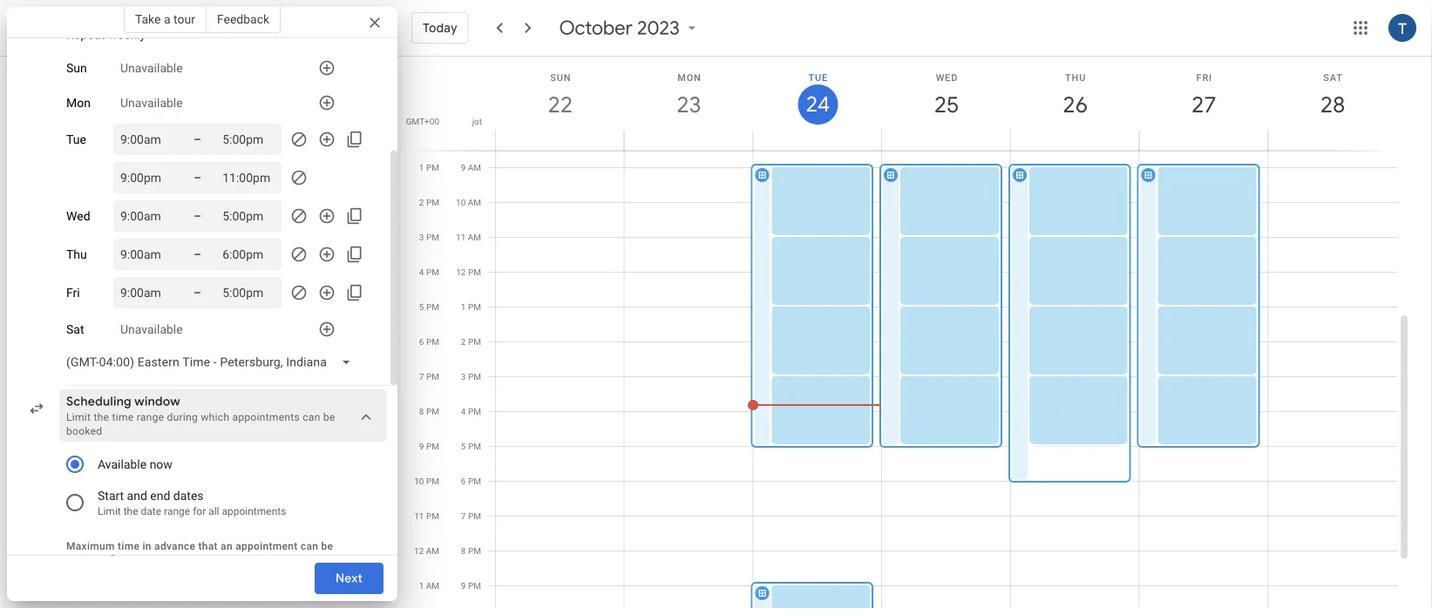 Task type: locate. For each thing, give the bounding box(es) containing it.
1 horizontal spatial wed
[[936, 72, 958, 83]]

1 horizontal spatial 6 pm
[[461, 476, 481, 487]]

tue
[[808, 72, 828, 83], [66, 132, 86, 147]]

1 vertical spatial appointments
[[222, 506, 286, 518]]

the down and
[[124, 506, 138, 518]]

limit down scheduling
[[66, 411, 91, 424]]

and
[[127, 489, 147, 503]]

9 up 10 pm
[[419, 442, 424, 452]]

0 horizontal spatial 12
[[414, 546, 424, 557]]

thu
[[1065, 72, 1086, 83], [66, 247, 87, 262]]

9 right the 1 am on the left bottom of page
[[461, 581, 466, 591]]

0 horizontal spatial 11
[[414, 511, 424, 522]]

next button
[[315, 558, 384, 600]]

5
[[419, 302, 424, 312], [461, 442, 466, 452]]

11
[[456, 232, 466, 243], [414, 511, 424, 522]]

1 vertical spatial 3
[[461, 372, 466, 382]]

0 horizontal spatial 5 pm
[[419, 302, 439, 312]]

11 down the 10 am
[[456, 232, 466, 243]]

9 pm
[[419, 442, 439, 452], [461, 581, 481, 591]]

0 horizontal spatial 6
[[419, 337, 424, 347]]

am for 1 am
[[426, 581, 439, 591]]

Start time on Tuesdays text field
[[120, 129, 173, 150], [120, 167, 173, 188]]

the down scheduling
[[94, 411, 109, 424]]

scheduling
[[66, 394, 131, 410]]

0 vertical spatial 1
[[419, 163, 424, 173]]

2 pm down 12 pm
[[461, 337, 481, 347]]

tue 24
[[805, 72, 829, 118]]

0 horizontal spatial 7 pm
[[419, 372, 439, 382]]

mon for mon 23
[[677, 72, 701, 83]]

0 vertical spatial appointments
[[232, 411, 300, 424]]

7 pm
[[419, 372, 439, 382], [461, 511, 481, 522]]

0 horizontal spatial 8
[[419, 407, 424, 417]]

0 vertical spatial booked
[[66, 425, 102, 438]]

0 horizontal spatial 1 pm
[[419, 163, 439, 173]]

1 horizontal spatial tue
[[808, 72, 828, 83]]

11 up 12 am
[[414, 511, 424, 522]]

range inside scheduling window limit the time range during which appointments can be booked
[[137, 411, 164, 424]]

am down 12 am
[[426, 581, 439, 591]]

10 for 10 pm
[[414, 476, 424, 487]]

appointments up appointment
[[222, 506, 286, 518]]

october 2023
[[559, 16, 680, 40]]

0 vertical spatial start time on tuesdays text field
[[120, 129, 173, 150]]

0 vertical spatial 2 pm
[[419, 197, 439, 208]]

limit
[[66, 411, 91, 424], [98, 506, 121, 518]]

1 vertical spatial limit
[[98, 506, 121, 518]]

0 horizontal spatial thu
[[66, 247, 87, 262]]

12 down 11 am
[[456, 267, 466, 278]]

the
[[94, 411, 109, 424], [124, 506, 138, 518]]

sat 28
[[1319, 72, 1344, 119]]

1 horizontal spatial mon
[[677, 72, 701, 83]]

8 up 10 pm
[[419, 407, 424, 417]]

0 vertical spatial time
[[112, 411, 134, 424]]

fri left start time on fridays text field
[[66, 286, 80, 300]]

1 vertical spatial booked
[[66, 554, 102, 567]]

1 pm
[[419, 163, 439, 173], [461, 302, 481, 312]]

sat up scheduling
[[66, 322, 84, 337]]

5 – from the top
[[194, 285, 202, 300]]

1 – from the top
[[194, 132, 202, 146]]

12 am
[[414, 546, 439, 557]]

today button
[[411, 7, 469, 49]]

can inside scheduling window limit the time range during which appointments can be booked
[[303, 411, 320, 424]]

sun for sun
[[66, 61, 87, 75]]

booked inside maximum time in advance that an appointment can be booked
[[66, 554, 102, 567]]

2 pm
[[419, 197, 439, 208], [461, 337, 481, 347]]

option group
[[59, 445, 359, 522]]

fri inside fri 27
[[1196, 72, 1213, 83]]

10
[[456, 197, 466, 208], [414, 476, 424, 487]]

0 vertical spatial 9 pm
[[419, 442, 439, 452]]

– right start time on fridays text field
[[194, 285, 202, 300]]

1 pm left 9 am
[[419, 163, 439, 173]]

sat inside sat 28
[[1323, 72, 1343, 83]]

am for 11 am
[[468, 232, 481, 243]]

range down dates
[[164, 506, 190, 518]]

0 vertical spatial 10
[[456, 197, 466, 208]]

range down window
[[137, 411, 164, 424]]

0 horizontal spatial mon
[[66, 96, 91, 110]]

– left end time on tuesdays text field
[[194, 132, 202, 146]]

dates
[[173, 489, 204, 503]]

1 horizontal spatial 12
[[456, 267, 466, 278]]

scheduling window limit the time range during which appointments can be booked
[[66, 394, 335, 438]]

appointments
[[232, 411, 300, 424], [222, 506, 286, 518]]

0 vertical spatial wed
[[936, 72, 958, 83]]

27 column header
[[1139, 57, 1269, 150]]

11 for 11 am
[[456, 232, 466, 243]]

limit down start
[[98, 506, 121, 518]]

be
[[323, 411, 335, 424], [321, 540, 333, 553]]

2 vertical spatial unavailable
[[120, 322, 183, 337]]

None field
[[59, 19, 184, 51], [59, 347, 365, 378], [59, 19, 184, 51], [59, 347, 365, 378]]

– left end time on thursdays text box
[[194, 247, 202, 262]]

am for 12 am
[[426, 546, 439, 557]]

start
[[98, 489, 124, 503]]

0 vertical spatial 12
[[456, 267, 466, 278]]

0 vertical spatial tue
[[808, 72, 828, 83]]

1 start time on tuesdays text field from the top
[[120, 129, 173, 150]]

maximum
[[66, 540, 115, 553]]

0 horizontal spatial 5
[[419, 302, 424, 312]]

12
[[456, 267, 466, 278], [414, 546, 424, 557]]

option group containing available now
[[59, 445, 359, 522]]

End time on Fridays text field
[[222, 282, 275, 303]]

10 up 11 am
[[456, 197, 466, 208]]

10 pm
[[414, 476, 439, 487]]

0 horizontal spatial tue
[[66, 132, 86, 147]]

sun for sun 22
[[550, 72, 571, 83]]

tour
[[173, 12, 195, 26]]

thu left the start time on thursdays text field
[[66, 247, 87, 262]]

0 vertical spatial 9
[[461, 163, 466, 173]]

1 down 12 am
[[419, 581, 424, 591]]

booked
[[66, 425, 102, 438], [66, 554, 102, 567]]

start time on tuesdays text field for end time on tuesdays text field
[[120, 129, 173, 150]]

0 vertical spatial 7 pm
[[419, 372, 439, 382]]

mon
[[677, 72, 701, 83], [66, 96, 91, 110]]

0 horizontal spatial sun
[[66, 61, 87, 75]]

2 booked from the top
[[66, 554, 102, 567]]

available
[[98, 457, 147, 472]]

– right start time on wednesdays "text box"
[[194, 209, 202, 223]]

0 horizontal spatial 7
[[419, 372, 424, 382]]

0 vertical spatial the
[[94, 411, 109, 424]]

1 vertical spatial 6 pm
[[461, 476, 481, 487]]

range inside the start and end dates limit the date range for all appointments
[[164, 506, 190, 518]]

1 pm down 12 pm
[[461, 302, 481, 312]]

– for fri
[[194, 285, 202, 300]]

10 up 11 pm
[[414, 476, 424, 487]]

1 booked from the top
[[66, 425, 102, 438]]

2 left the 10 am
[[419, 197, 424, 208]]

End time on Tuesdays text field
[[222, 129, 275, 150]]

am up the 10 am
[[468, 163, 481, 173]]

3 unavailable from the top
[[120, 322, 183, 337]]

0 vertical spatial sat
[[1323, 72, 1343, 83]]

1 vertical spatial 10
[[414, 476, 424, 487]]

0 horizontal spatial 6 pm
[[419, 337, 439, 347]]

1
[[419, 163, 424, 173], [461, 302, 466, 312], [419, 581, 424, 591]]

0 vertical spatial range
[[137, 411, 164, 424]]

12 down 11 pm
[[414, 546, 424, 557]]

3
[[419, 232, 424, 243], [461, 372, 466, 382]]

fri for fri
[[66, 286, 80, 300]]

2 start time on tuesdays text field from the top
[[120, 167, 173, 188]]

End time on Tuesdays text field
[[222, 167, 275, 188]]

0 horizontal spatial fri
[[66, 286, 80, 300]]

wed inside wed 25
[[936, 72, 958, 83]]

sun inside sun 22
[[550, 72, 571, 83]]

1 horizontal spatial 3 pm
[[461, 372, 481, 382]]

– for wed
[[194, 209, 202, 223]]

0 vertical spatial 6 pm
[[419, 337, 439, 347]]

1 vertical spatial 2 pm
[[461, 337, 481, 347]]

start time on tuesdays text field for end time on tuesdays text box
[[120, 167, 173, 188]]

3 pm
[[419, 232, 439, 243], [461, 372, 481, 382]]

1 horizontal spatial 10
[[456, 197, 466, 208]]

1 horizontal spatial 2
[[461, 337, 466, 347]]

8
[[419, 407, 424, 417], [461, 546, 466, 557]]

sun 22
[[547, 72, 572, 119]]

0 horizontal spatial 9 pm
[[419, 442, 439, 452]]

time down scheduling
[[112, 411, 134, 424]]

24 column header
[[753, 57, 882, 150]]

am down 9 am
[[468, 197, 481, 208]]

now
[[150, 457, 172, 472]]

1 vertical spatial 6
[[461, 476, 466, 487]]

2 unavailable from the top
[[120, 96, 183, 110]]

1 horizontal spatial limit
[[98, 506, 121, 518]]

0 vertical spatial mon
[[677, 72, 701, 83]]

8 pm up 10 pm
[[419, 407, 439, 417]]

am up the 1 am on the left bottom of page
[[426, 546, 439, 557]]

sun
[[66, 61, 87, 75], [550, 72, 571, 83]]

fri
[[1196, 72, 1213, 83], [66, 286, 80, 300]]

0 vertical spatial 8
[[419, 407, 424, 417]]

maximum time in advance that an appointment can be booked
[[66, 540, 333, 567]]

8 pm
[[419, 407, 439, 417], [461, 546, 481, 557]]

1 vertical spatial sat
[[66, 322, 84, 337]]

8 pm right 12 am
[[461, 546, 481, 557]]

1 unavailable from the top
[[120, 61, 183, 75]]

11 am
[[456, 232, 481, 243]]

grid
[[404, 57, 1411, 608]]

unavailable for sun
[[120, 61, 183, 75]]

appointments inside scheduling window limit the time range during which appointments can be booked
[[232, 411, 300, 424]]

4 pm
[[419, 267, 439, 278], [461, 407, 481, 417]]

1 horizontal spatial 5 pm
[[461, 442, 481, 452]]

9 up the 10 am
[[461, 163, 466, 173]]

tuesday, 24 october, today element
[[798, 85, 838, 125]]

1 down 12 pm
[[461, 302, 466, 312]]

0 horizontal spatial 10
[[414, 476, 424, 487]]

wed
[[936, 72, 958, 83], [66, 209, 90, 223]]

0 horizontal spatial 2
[[419, 197, 424, 208]]

6 pm
[[419, 337, 439, 347], [461, 476, 481, 487]]

1 vertical spatial tue
[[66, 132, 86, 147]]

1 vertical spatial 3 pm
[[461, 372, 481, 382]]

am up 12 pm
[[468, 232, 481, 243]]

0 vertical spatial be
[[323, 411, 335, 424]]

time left in
[[118, 540, 140, 553]]

0 vertical spatial limit
[[66, 411, 91, 424]]

4 – from the top
[[194, 247, 202, 262]]

pm
[[426, 163, 439, 173], [426, 197, 439, 208], [426, 232, 439, 243], [426, 267, 439, 278], [468, 267, 481, 278], [426, 302, 439, 312], [468, 302, 481, 312], [426, 337, 439, 347], [468, 337, 481, 347], [426, 372, 439, 382], [468, 372, 481, 382], [426, 407, 439, 417], [468, 407, 481, 417], [426, 442, 439, 452], [468, 442, 481, 452], [426, 476, 439, 487], [468, 476, 481, 487], [426, 511, 439, 522], [468, 511, 481, 522], [468, 546, 481, 557], [468, 581, 481, 591]]

grid containing 22
[[404, 57, 1411, 608]]

1 horizontal spatial 9 pm
[[461, 581, 481, 591]]

0 horizontal spatial 3
[[419, 232, 424, 243]]

time
[[112, 411, 134, 424], [118, 540, 140, 553]]

thu inside the thu 26
[[1065, 72, 1086, 83]]

1 vertical spatial fri
[[66, 286, 80, 300]]

11 for 11 pm
[[414, 511, 424, 522]]

0 vertical spatial 6
[[419, 337, 424, 347]]

8 right 12 am
[[461, 546, 466, 557]]

6
[[419, 337, 424, 347], [461, 476, 466, 487]]

thu for thu 26
[[1065, 72, 1086, 83]]

1 horizontal spatial 7
[[461, 511, 466, 522]]

for
[[193, 506, 206, 518]]

wed left start time on wednesdays "text box"
[[66, 209, 90, 223]]

1 vertical spatial thu
[[66, 247, 87, 262]]

jot
[[472, 116, 482, 126]]

1 horizontal spatial 6
[[461, 476, 466, 487]]

1 vertical spatial 11
[[414, 511, 424, 522]]

4
[[419, 267, 424, 278], [461, 407, 466, 417]]

1 horizontal spatial 4 pm
[[461, 407, 481, 417]]

unavailable
[[120, 61, 183, 75], [120, 96, 183, 110], [120, 322, 183, 337]]

1 vertical spatial start time on tuesdays text field
[[120, 167, 173, 188]]

0 horizontal spatial 4 pm
[[419, 267, 439, 278]]

tue inside tue 24
[[808, 72, 828, 83]]

1 horizontal spatial 8
[[461, 546, 466, 557]]

range
[[137, 411, 164, 424], [164, 506, 190, 518]]

appointments right which
[[232, 411, 300, 424]]

limit inside scheduling window limit the time range during which appointments can be booked
[[66, 411, 91, 424]]

booked down scheduling
[[66, 425, 102, 438]]

5 pm
[[419, 302, 439, 312], [461, 442, 481, 452]]

am
[[468, 163, 481, 173], [468, 197, 481, 208], [468, 232, 481, 243], [426, 546, 439, 557], [426, 581, 439, 591]]

1 vertical spatial range
[[164, 506, 190, 518]]

1 vertical spatial can
[[301, 540, 318, 553]]

thu up "thursday, 26 october" element at the top right of the page
[[1065, 72, 1086, 83]]

1 horizontal spatial 5
[[461, 442, 466, 452]]

advance
[[154, 540, 195, 553]]

7
[[419, 372, 424, 382], [461, 511, 466, 522]]

0 vertical spatial fri
[[1196, 72, 1213, 83]]

1 down gmt+00
[[419, 163, 424, 173]]

booked inside scheduling window limit the time range during which appointments can be booked
[[66, 425, 102, 438]]

gmt+00
[[406, 116, 439, 126]]

– left end time on tuesdays text box
[[194, 170, 202, 185]]

1 horizontal spatial thu
[[1065, 72, 1086, 83]]

0 vertical spatial unavailable
[[120, 61, 183, 75]]

mon inside 'mon 23'
[[677, 72, 701, 83]]

9 pm up 10 pm
[[419, 442, 439, 452]]

2 down 12 pm
[[461, 337, 466, 347]]

2 pm left the 10 am
[[419, 197, 439, 208]]

1 vertical spatial mon
[[66, 96, 91, 110]]

fri for fri 27
[[1196, 72, 1213, 83]]

2
[[419, 197, 424, 208], [461, 337, 466, 347]]

0 horizontal spatial wed
[[66, 209, 90, 223]]

sunday, 22 october element
[[540, 85, 580, 125]]

0 horizontal spatial limit
[[66, 411, 91, 424]]

9 pm right the 1 am on the left bottom of page
[[461, 581, 481, 591]]

mon 23
[[676, 72, 701, 119]]

12 for 12 pm
[[456, 267, 466, 278]]

sat up the saturday, 28 october 'element'
[[1323, 72, 1343, 83]]

1 horizontal spatial sun
[[550, 72, 571, 83]]

3 – from the top
[[194, 209, 202, 223]]

that
[[198, 540, 218, 553]]

1 vertical spatial 7
[[461, 511, 466, 522]]

can inside maximum time in advance that an appointment can be booked
[[301, 540, 318, 553]]

booked down maximum
[[66, 554, 102, 567]]

10 for 10 am
[[456, 197, 466, 208]]

fri up friday, 27 october element
[[1196, 72, 1213, 83]]

0 horizontal spatial 4
[[419, 267, 424, 278]]

wed up the wednesday, 25 october element
[[936, 72, 958, 83]]

–
[[194, 132, 202, 146], [194, 170, 202, 185], [194, 209, 202, 223], [194, 247, 202, 262], [194, 285, 202, 300]]

sat
[[1323, 72, 1343, 83], [66, 322, 84, 337]]

9
[[461, 163, 466, 173], [419, 442, 424, 452], [461, 581, 466, 591]]

1 vertical spatial wed
[[66, 209, 90, 223]]

saturday, 28 october element
[[1313, 85, 1353, 125]]



Task type: describe. For each thing, give the bounding box(es) containing it.
2023
[[637, 16, 680, 40]]

feedback button
[[206, 5, 281, 33]]

23
[[676, 90, 700, 119]]

0 vertical spatial 1 pm
[[419, 163, 439, 173]]

1 horizontal spatial 3
[[461, 372, 466, 382]]

End time on Thursdays text field
[[222, 244, 275, 265]]

monday, 23 october element
[[669, 85, 709, 125]]

thursday, 26 october element
[[1055, 85, 1095, 125]]

27
[[1191, 90, 1215, 119]]

the inside scheduling window limit the time range during which appointments can be booked
[[94, 411, 109, 424]]

thu for thu
[[66, 247, 87, 262]]

1 horizontal spatial 8 pm
[[461, 546, 481, 557]]

23 column header
[[624, 57, 753, 150]]

am for 9 am
[[468, 163, 481, 173]]

thu 26
[[1062, 72, 1087, 119]]

Start time on Wednesdays text field
[[120, 206, 173, 227]]

2 vertical spatial 1
[[419, 581, 424, 591]]

Start time on Thursdays text field
[[120, 244, 173, 265]]

1 vertical spatial 9 pm
[[461, 581, 481, 591]]

unavailable for mon
[[120, 96, 183, 110]]

in
[[142, 540, 152, 553]]

sat for sat
[[66, 322, 84, 337]]

wed for wed
[[66, 209, 90, 223]]

friday, 27 october element
[[1184, 85, 1224, 125]]

fri 27
[[1191, 72, 1215, 119]]

– for tue
[[194, 132, 202, 146]]

october
[[559, 16, 633, 40]]

0 vertical spatial 5 pm
[[419, 302, 439, 312]]

date
[[141, 506, 161, 518]]

sat for sat 28
[[1323, 72, 1343, 83]]

0 vertical spatial 8 pm
[[419, 407, 439, 417]]

28 column header
[[1268, 57, 1397, 150]]

limit inside the start and end dates limit the date range for all appointments
[[98, 506, 121, 518]]

wednesday, 25 october element
[[927, 85, 967, 125]]

end
[[150, 489, 170, 503]]

12 pm
[[456, 267, 481, 278]]

– for thu
[[194, 247, 202, 262]]

9 am
[[461, 163, 481, 173]]

1 horizontal spatial 2 pm
[[461, 337, 481, 347]]

10 am
[[456, 197, 481, 208]]

1 vertical spatial 8
[[461, 546, 466, 557]]

the inside the start and end dates limit the date range for all appointments
[[124, 506, 138, 518]]

be inside scheduling window limit the time range during which appointments can be booked
[[323, 411, 335, 424]]

1 vertical spatial 1
[[461, 302, 466, 312]]

tue for tue 24
[[808, 72, 828, 83]]

wed for wed 25
[[936, 72, 958, 83]]

unavailable for sat
[[120, 322, 183, 337]]

12 for 12 am
[[414, 546, 424, 557]]

all
[[208, 506, 219, 518]]

october 2023 button
[[552, 16, 708, 40]]

time inside maximum time in advance that an appointment can be booked
[[118, 540, 140, 553]]

be inside maximum time in advance that an appointment can be booked
[[321, 540, 333, 553]]

wed 25
[[933, 72, 958, 119]]

take a tour button
[[124, 5, 206, 33]]

mon for mon
[[66, 96, 91, 110]]

a
[[164, 12, 170, 26]]

window
[[134, 394, 180, 410]]

28
[[1319, 90, 1344, 119]]

take a tour
[[135, 12, 195, 26]]

am for 10 am
[[468, 197, 481, 208]]

0 vertical spatial 5
[[419, 302, 424, 312]]

26 column header
[[1010, 57, 1140, 150]]

0 vertical spatial 4 pm
[[419, 267, 439, 278]]

tue for tue
[[66, 132, 86, 147]]

2 – from the top
[[194, 170, 202, 185]]

2 vertical spatial 9
[[461, 581, 466, 591]]

appointment
[[235, 540, 298, 553]]

during
[[167, 411, 198, 424]]

22
[[547, 90, 572, 119]]

appointments inside the start and end dates limit the date range for all appointments
[[222, 506, 286, 518]]

1 horizontal spatial 1 pm
[[461, 302, 481, 312]]

1 vertical spatial 4 pm
[[461, 407, 481, 417]]

an
[[221, 540, 233, 553]]

End time on Wednesdays text field
[[222, 206, 275, 227]]

25
[[933, 90, 958, 119]]

1 vertical spatial 5 pm
[[461, 442, 481, 452]]

start and end dates limit the date range for all appointments
[[98, 489, 286, 518]]

next
[[335, 571, 363, 587]]

24
[[805, 91, 829, 118]]

1 vertical spatial 9
[[419, 442, 424, 452]]

25 column header
[[881, 57, 1011, 150]]

1 vertical spatial 7 pm
[[461, 511, 481, 522]]

0 vertical spatial 3 pm
[[419, 232, 439, 243]]

Start time on Fridays text field
[[120, 282, 173, 303]]

feedback
[[217, 12, 269, 26]]

26
[[1062, 90, 1087, 119]]

time inside scheduling window limit the time range during which appointments can be booked
[[112, 411, 134, 424]]

22 column header
[[495, 57, 625, 150]]

0 vertical spatial 2
[[419, 197, 424, 208]]

take
[[135, 12, 161, 26]]

available now
[[98, 457, 172, 472]]

1 vertical spatial 5
[[461, 442, 466, 452]]

11 pm
[[414, 511, 439, 522]]

1 am
[[419, 581, 439, 591]]

today
[[423, 20, 457, 36]]

which
[[201, 411, 229, 424]]

1 vertical spatial 4
[[461, 407, 466, 417]]



Task type: vqa. For each thing, say whether or not it's contained in the screenshot.
Tim in tree item
no



